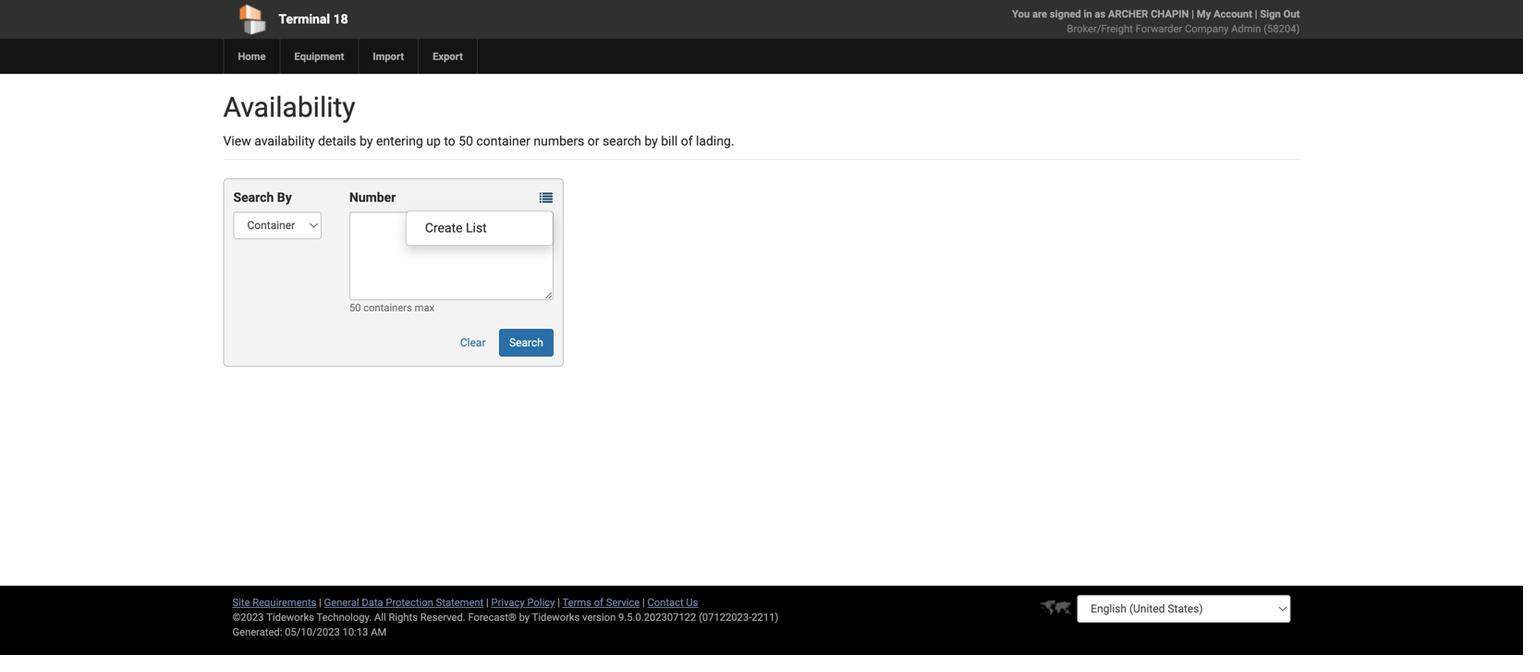 Task type: locate. For each thing, give the bounding box(es) containing it.
0 horizontal spatial search
[[233, 190, 274, 205]]

1 horizontal spatial search
[[509, 336, 543, 349]]

up
[[426, 134, 441, 149]]

by
[[360, 134, 373, 149], [644, 134, 658, 149], [519, 611, 530, 623]]

50 containers max
[[349, 302, 434, 314]]

you are signed in as archer chapin | my account | sign out broker/freight forwarder company admin (58204)
[[1012, 8, 1300, 35]]

search inside 'button'
[[509, 336, 543, 349]]

statement
[[436, 597, 484, 609]]

clear button
[[450, 329, 496, 357]]

of
[[681, 134, 693, 149], [594, 597, 604, 609]]

all
[[374, 611, 386, 623]]

0 vertical spatial search
[[233, 190, 274, 205]]

of right bill on the top
[[681, 134, 693, 149]]

rights
[[389, 611, 418, 623]]

|
[[1191, 8, 1194, 20], [1255, 8, 1257, 20], [319, 597, 321, 609], [486, 597, 489, 609], [557, 597, 560, 609], [642, 597, 645, 609]]

| left sign
[[1255, 8, 1257, 20]]

©2023 tideworks
[[232, 611, 314, 623]]

numbers
[[534, 134, 584, 149]]

view availability details by entering up to 50 container numbers or search by bill of lading.
[[223, 134, 734, 149]]

0 vertical spatial 50
[[459, 134, 473, 149]]

by left bill on the top
[[644, 134, 658, 149]]

containers
[[363, 302, 412, 314]]

0 vertical spatial of
[[681, 134, 693, 149]]

search
[[603, 134, 641, 149]]

terminal 18
[[279, 12, 348, 27]]

1 vertical spatial search
[[509, 336, 543, 349]]

my
[[1197, 8, 1211, 20]]

1 horizontal spatial 50
[[459, 134, 473, 149]]

50 right "to"
[[459, 134, 473, 149]]

of inside site requirements | general data protection statement | privacy policy | terms of service | contact us ©2023 tideworks technology. all rights reserved. forecast® by tideworks version 9.5.0.202307122 (07122023-2211) generated: 05/10/2023 10:13 am
[[594, 597, 604, 609]]

company
[[1185, 23, 1229, 35]]

search
[[233, 190, 274, 205], [509, 336, 543, 349]]

entering
[[376, 134, 423, 149]]

of up version
[[594, 597, 604, 609]]

signed
[[1050, 8, 1081, 20]]

version
[[582, 611, 616, 623]]

equipment
[[294, 50, 344, 62]]

1 vertical spatial of
[[594, 597, 604, 609]]

search button
[[499, 329, 553, 357]]

clear
[[460, 336, 486, 349]]

container
[[476, 134, 530, 149]]

search for search
[[509, 336, 543, 349]]

0 horizontal spatial of
[[594, 597, 604, 609]]

by inside site requirements | general data protection statement | privacy policy | terms of service | contact us ©2023 tideworks technology. all rights reserved. forecast® by tideworks version 9.5.0.202307122 (07122023-2211) generated: 05/10/2023 10:13 am
[[519, 611, 530, 623]]

terminal
[[279, 12, 330, 27]]

18
[[333, 12, 348, 27]]

(58204)
[[1264, 23, 1300, 35]]

technology.
[[317, 611, 372, 623]]

create
[[425, 220, 463, 236]]

| up tideworks
[[557, 597, 560, 609]]

forecast®
[[468, 611, 516, 623]]

search right clear button
[[509, 336, 543, 349]]

1 horizontal spatial by
[[519, 611, 530, 623]]

contact
[[647, 597, 684, 609]]

bill
[[661, 134, 678, 149]]

us
[[686, 597, 698, 609]]

general
[[324, 597, 359, 609]]

availability
[[223, 91, 355, 124]]

equipment link
[[280, 39, 358, 74]]

search left by
[[233, 190, 274, 205]]

| left my at the top
[[1191, 8, 1194, 20]]

by down privacy policy link
[[519, 611, 530, 623]]

1 horizontal spatial of
[[681, 134, 693, 149]]

contact us link
[[647, 597, 698, 609]]

requirements
[[253, 597, 316, 609]]

| up forecast®
[[486, 597, 489, 609]]

50 left "containers"
[[349, 302, 361, 314]]

account
[[1214, 8, 1252, 20]]

my account link
[[1197, 8, 1252, 20]]

privacy
[[491, 597, 525, 609]]

create list link
[[406, 216, 552, 240]]

in
[[1084, 8, 1092, 20]]

forwarder
[[1136, 23, 1182, 35]]

tideworks
[[532, 611, 580, 623]]

terms of service link
[[562, 597, 640, 609]]

| up 9.5.0.202307122
[[642, 597, 645, 609]]

home link
[[223, 39, 280, 74]]

by right the details
[[360, 134, 373, 149]]

protection
[[386, 597, 433, 609]]

0 horizontal spatial 50
[[349, 302, 361, 314]]

generated:
[[232, 626, 282, 638]]

site requirements | general data protection statement | privacy policy | terms of service | contact us ©2023 tideworks technology. all rights reserved. forecast® by tideworks version 9.5.0.202307122 (07122023-2211) generated: 05/10/2023 10:13 am
[[232, 597, 779, 638]]

site requirements link
[[232, 597, 316, 609]]

50
[[459, 134, 473, 149], [349, 302, 361, 314]]

to
[[444, 134, 455, 149]]

number
[[349, 190, 396, 205]]

availability
[[254, 134, 315, 149]]

export link
[[418, 39, 477, 74]]

import link
[[358, 39, 418, 74]]



Task type: describe. For each thing, give the bounding box(es) containing it.
search for search by
[[233, 190, 274, 205]]

2 horizontal spatial by
[[644, 134, 658, 149]]

lading.
[[696, 134, 734, 149]]

by
[[277, 190, 292, 205]]

general data protection statement link
[[324, 597, 484, 609]]

as
[[1095, 8, 1106, 20]]

you
[[1012, 8, 1030, 20]]

show list image
[[540, 192, 552, 205]]

view
[[223, 134, 251, 149]]

site
[[232, 597, 250, 609]]

10:13
[[342, 626, 368, 638]]

9.5.0.202307122
[[618, 611, 696, 623]]

search by
[[233, 190, 292, 205]]

home
[[238, 50, 266, 62]]

0 horizontal spatial by
[[360, 134, 373, 149]]

are
[[1032, 8, 1047, 20]]

05/10/2023
[[285, 626, 340, 638]]

list
[[466, 220, 487, 236]]

sign
[[1260, 8, 1281, 20]]

out
[[1283, 8, 1300, 20]]

privacy policy link
[[491, 597, 555, 609]]

(07122023-
[[699, 611, 752, 623]]

Number text field
[[349, 212, 553, 300]]

admin
[[1231, 23, 1261, 35]]

reserved.
[[420, 611, 466, 623]]

archer
[[1108, 8, 1148, 20]]

terminal 18 link
[[223, 0, 656, 39]]

max
[[415, 302, 434, 314]]

sign out link
[[1260, 8, 1300, 20]]

export
[[433, 50, 463, 62]]

2211)
[[752, 611, 779, 623]]

data
[[362, 597, 383, 609]]

1 vertical spatial 50
[[349, 302, 361, 314]]

broker/freight
[[1067, 23, 1133, 35]]

| left general
[[319, 597, 321, 609]]

chapin
[[1151, 8, 1189, 20]]

policy
[[527, 597, 555, 609]]

or
[[588, 134, 599, 149]]

am
[[371, 626, 387, 638]]

service
[[606, 597, 640, 609]]

create list
[[425, 220, 487, 236]]

terms
[[562, 597, 591, 609]]

import
[[373, 50, 404, 62]]

details
[[318, 134, 356, 149]]



Task type: vqa. For each thing, say whether or not it's contained in the screenshot.
second Daytime
no



